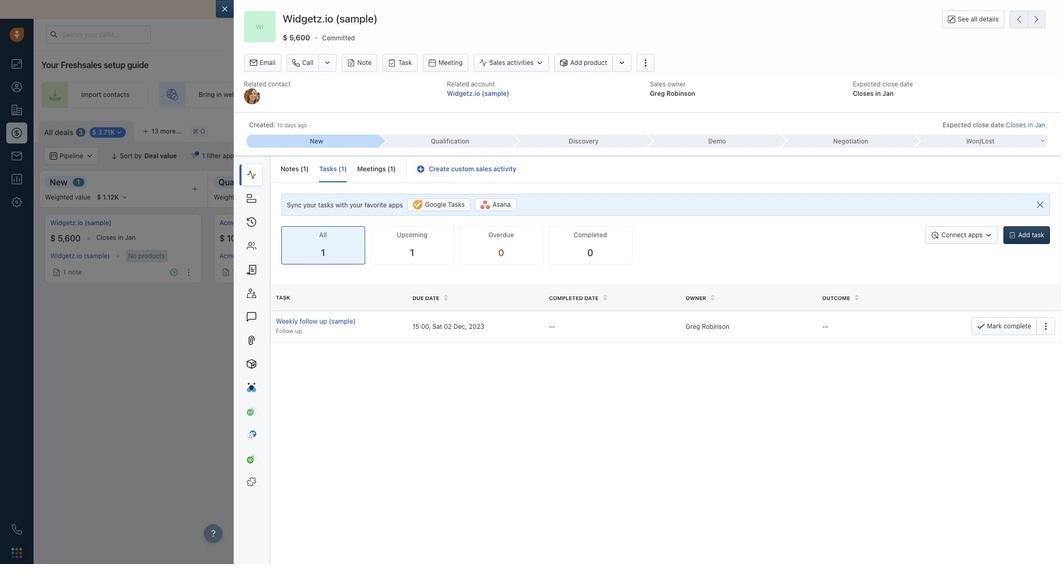 Task type: describe. For each thing, give the bounding box(es) containing it.
closes in jan
[[96, 234, 136, 242]]

forecasting
[[958, 152, 994, 160]]

product
[[584, 59, 608, 67]]

asana
[[493, 201, 511, 209]]

products for $ 5,600
[[138, 252, 165, 260]]

deals for import
[[966, 126, 982, 134]]

1 filter applied button
[[184, 147, 252, 165]]

won / lost
[[967, 137, 995, 145]]

improve
[[351, 5, 378, 14]]

wi
[[256, 23, 264, 31]]

meeting
[[439, 59, 463, 66]]

3 - from the left
[[823, 323, 826, 331]]

0 vertical spatial widgetz.io (sample) link
[[447, 90, 510, 97]]

complete
[[1004, 323, 1032, 331]]

greg inside 'sales owner greg robinson'
[[650, 90, 665, 97]]

1 acme inc (sample) link from the top
[[220, 219, 276, 228]]

add inside "link"
[[882, 91, 895, 99]]

no products for $ 100
[[293, 252, 330, 260]]

add task
[[1019, 231, 1045, 239]]

add deal for discovery
[[450, 226, 477, 234]]

demo inside widgetz.io (sample) dialog
[[709, 137, 727, 145]]

container_wx8msf4aqz5i3rn1 image inside quotas and forecasting link
[[911, 153, 919, 160]]

0 horizontal spatial tasks
[[320, 165, 337, 173]]

dec,
[[454, 323, 467, 331]]

100
[[227, 234, 242, 243]]

15:00, sat 02 dec, 2023
[[413, 323, 485, 331]]

1 note for 100
[[232, 268, 251, 276]]

1 leads from the left
[[249, 91, 265, 99]]

3
[[79, 129, 83, 136]]

0 for demo
[[583, 179, 587, 186]]

note for $ 5,600
[[68, 268, 82, 276]]

freshsales
[[61, 60, 102, 70]]

1 vertical spatial $ 5,600
[[50, 234, 81, 243]]

account
[[471, 80, 495, 88]]

all inside widgetz.io (sample) dialog
[[319, 231, 327, 239]]

all
[[971, 15, 978, 23]]

bring in website leads link
[[159, 82, 284, 108]]

team
[[513, 91, 528, 99]]

import for import contacts
[[81, 91, 101, 99]]

1 -- from the left
[[549, 323, 555, 331]]

1 vertical spatial widgetz.io (sample)
[[50, 219, 112, 227]]

route leads to your team link
[[413, 82, 547, 108]]

(sample) up closes in jan
[[85, 219, 112, 227]]

import contacts link
[[41, 82, 148, 108]]

5,600 inside widgetz.io (sample) dialog
[[290, 33, 310, 42]]

2 acme from the top
[[220, 252, 236, 260]]

activity
[[494, 165, 517, 173]]

expected for expected close date
[[853, 80, 881, 88]]

0 for won
[[909, 179, 913, 186]]

completed date
[[549, 295, 599, 301]]

with
[[336, 201, 348, 209]]

date inside expected close date closes in jan
[[901, 80, 914, 88]]

won for won / lost
[[967, 137, 980, 145]]

in for closes in dec
[[279, 234, 284, 242]]

1 vertical spatial demo
[[550, 178, 573, 187]]

⌘ o
[[193, 128, 205, 136]]

/
[[980, 137, 982, 145]]

2 leads from the left
[[472, 91, 488, 99]]

phone element
[[6, 520, 27, 541]]

email
[[260, 59, 276, 66]]

sales for sales owner greg robinson
[[650, 80, 666, 88]]

add deal for won
[[943, 226, 970, 234]]

2-
[[467, 5, 474, 14]]

contact
[[268, 80, 291, 88]]

1 link
[[982, 27, 997, 42]]

route
[[453, 91, 470, 99]]

2 - from the left
[[552, 323, 555, 331]]

notes ( 1 )
[[281, 165, 309, 173]]

container_wx8msf4aqz5i3rn1 image inside 1 filter applied button
[[191, 153, 198, 160]]

way
[[474, 5, 488, 14]]

google tasks button
[[408, 199, 471, 211]]

1 vertical spatial 5,600
[[58, 234, 81, 243]]

close image
[[1046, 7, 1051, 12]]

(sample) inside related account widgetz.io (sample)
[[482, 90, 510, 97]]

container_wx8msf4aqz5i3rn1 image for $ 100
[[222, 269, 230, 276]]

widgetz.io inside related account widgetz.io (sample)
[[447, 90, 481, 97]]

1 inside 1 filter applied button
[[202, 152, 205, 160]]

all deal owners
[[270, 152, 316, 160]]

discovery inside widgetz.io (sample) dialog
[[569, 137, 599, 145]]

⌘
[[193, 128, 199, 136]]

google tasks
[[425, 201, 465, 209]]

( for tasks
[[339, 165, 341, 173]]

related account widgetz.io (sample)
[[447, 80, 510, 97]]

container_wx8msf4aqz5i3rn1 image for won
[[933, 226, 941, 233]]

in for closes in jan
[[118, 234, 123, 242]]

1 horizontal spatial up
[[320, 318, 327, 326]]

$ for qualification
[[220, 234, 225, 243]]

mark complete
[[988, 323, 1032, 331]]

qualification inside widgetz.io (sample) dialog
[[431, 137, 470, 145]]

tasks
[[318, 201, 334, 209]]

2023
[[469, 323, 485, 331]]

2 acme inc (sample) from the top
[[220, 252, 275, 260]]

container_wx8msf4aqz5i3rn1 image inside all deal owners button
[[259, 153, 266, 160]]

( for notes
[[301, 165, 303, 173]]

date:
[[991, 121, 1007, 129]]

filter
[[207, 152, 221, 160]]

sync your tasks with your favorite apps
[[287, 201, 403, 209]]

connect your mailbox to improve deliverability and enable 2-way sync of email conversations.
[[264, 5, 588, 14]]

create custom sales activity
[[429, 165, 517, 173]]

note button
[[342, 54, 378, 72]]

1 horizontal spatial lost
[[1044, 178, 1061, 187]]

see
[[958, 15, 970, 23]]

1 vertical spatial up
[[295, 328, 302, 335]]

quotas and forecasting
[[921, 152, 994, 160]]

demo link
[[648, 135, 781, 148]]

connect apps
[[942, 231, 983, 239]]

0 horizontal spatial qualification
[[219, 178, 269, 187]]

sync
[[287, 201, 302, 209]]

weekly
[[276, 318, 298, 326]]

ago
[[298, 122, 307, 128]]

owners
[[294, 152, 316, 160]]

13 more...
[[152, 127, 182, 135]]

add deal inside 'button'
[[1025, 126, 1051, 134]]

in inside expected close date closes in jan
[[876, 90, 882, 97]]

0 horizontal spatial task
[[276, 295, 291, 301]]

mark
[[988, 323, 1003, 331]]

negotiation link
[[781, 135, 915, 148]]

website
[[224, 91, 247, 99]]

no products for $ 5,600
[[128, 252, 165, 260]]

asana button
[[475, 199, 517, 211]]

deliverability
[[380, 5, 425, 14]]

1 acme inc (sample) from the top
[[220, 219, 276, 227]]

tasks inside button
[[448, 201, 465, 209]]

related contact
[[244, 80, 291, 88]]

more...
[[160, 127, 182, 135]]

weekly follow up (sample) follow up
[[276, 318, 356, 335]]

your right sync
[[303, 201, 317, 209]]

no for $ 100
[[293, 252, 302, 260]]

mailbox
[[313, 5, 340, 14]]

upcoming
[[397, 231, 428, 239]]

date for completed date
[[585, 295, 599, 301]]

0 horizontal spatial to
[[342, 5, 349, 14]]

create sales sequence
[[597, 91, 666, 99]]

conversations.
[[537, 5, 588, 14]]

deal inside "link"
[[896, 91, 909, 99]]

1 note for 5,600
[[63, 268, 82, 276]]

1 vertical spatial robinson
[[702, 323, 730, 331]]

sales activities
[[490, 59, 534, 67]]

(sample) down closes in jan
[[84, 252, 110, 260]]

setup
[[104, 60, 125, 70]]

completed for completed date
[[549, 295, 583, 301]]

add deal inside "link"
[[882, 91, 909, 99]]

02
[[444, 323, 452, 331]]

1 vertical spatial apps
[[969, 231, 983, 239]]

15:00,
[[413, 323, 431, 331]]

negotiation inside widgetz.io (sample) dialog
[[834, 137, 869, 145]]

all deals link
[[44, 127, 73, 138]]

0 horizontal spatial negotiation
[[712, 178, 758, 187]]

won for won
[[881, 178, 899, 187]]

0 horizontal spatial apps
[[389, 201, 403, 209]]

4 - from the left
[[826, 323, 829, 331]]

closes in dec
[[257, 234, 298, 242]]

1 horizontal spatial greg
[[686, 323, 701, 331]]

owner
[[668, 80, 686, 88]]

committed
[[322, 34, 355, 42]]

all for deal
[[270, 152, 278, 160]]

(sample) inside "weekly follow up (sample) follow up"
[[329, 318, 356, 326]]

robinson inside 'sales owner greg robinson'
[[667, 90, 696, 97]]

phone image
[[12, 525, 22, 535]]

) for notes ( 1 )
[[306, 165, 309, 173]]

favorite
[[365, 201, 387, 209]]

expected close date: closes in jan
[[943, 121, 1046, 129]]



Task type: locate. For each thing, give the bounding box(es) containing it.
1 horizontal spatial leads
[[472, 91, 488, 99]]

container_wx8msf4aqz5i3rn1 image
[[911, 153, 919, 160], [53, 269, 60, 276], [222, 269, 230, 276]]

1 vertical spatial to
[[490, 91, 496, 99]]

1 horizontal spatial won
[[967, 137, 980, 145]]

add inside 'button'
[[1025, 126, 1037, 134]]

new up owners
[[310, 137, 323, 145]]

deal
[[896, 91, 909, 99], [1039, 126, 1051, 134], [280, 152, 293, 160], [464, 226, 477, 234], [626, 226, 639, 234], [957, 226, 970, 234]]

all inside button
[[270, 152, 278, 160]]

5,600
[[290, 33, 310, 42], [58, 234, 81, 243]]

widgetz.io (sample) link down account
[[447, 90, 510, 97]]

Search field
[[1005, 147, 1058, 165]]

2 acme inc (sample) link from the top
[[220, 252, 275, 260]]

call
[[302, 59, 314, 66]]

create for create custom sales activity
[[429, 165, 450, 173]]

sales owner greg robinson
[[650, 80, 696, 97]]

1 vertical spatial expected
[[943, 121, 972, 129]]

custom
[[452, 165, 474, 173]]

1 note
[[63, 268, 82, 276], [232, 268, 251, 276]]

$ inside widgetz.io (sample) dialog
[[283, 33, 288, 42]]

0 horizontal spatial )
[[306, 165, 309, 173]]

1 vertical spatial all
[[270, 152, 278, 160]]

( right meetings
[[388, 165, 390, 173]]

leads
[[249, 91, 265, 99], [472, 91, 488, 99]]

0 horizontal spatial products
[[138, 252, 165, 260]]

acme down $ 100
[[220, 252, 236, 260]]

import inside button
[[944, 126, 964, 134]]

add deal for demo
[[612, 226, 639, 234]]

acme up $ 100
[[220, 219, 237, 227]]

robinson
[[667, 90, 696, 97], [702, 323, 730, 331]]

sales inside 'sales owner greg robinson'
[[650, 80, 666, 88]]

(sample) up closes in dec
[[249, 219, 276, 227]]

jan for expected close date: closes in jan
[[1036, 121, 1046, 129]]

1 vertical spatial lost
[[1044, 178, 1061, 187]]

new
[[310, 137, 323, 145], [50, 178, 67, 187]]

lost inside widgetz.io (sample) dialog
[[982, 137, 995, 145]]

freshworks switcher image
[[12, 548, 22, 559]]

2 ( from the left
[[339, 165, 341, 173]]

contacts
[[103, 91, 130, 99]]

0 horizontal spatial 1 note
[[63, 268, 82, 276]]

0 vertical spatial greg
[[650, 90, 665, 97]]

1 vertical spatial qualification
[[219, 178, 269, 187]]

outcome
[[823, 295, 851, 301]]

close for date:
[[973, 121, 990, 129]]

0 horizontal spatial expected
[[853, 80, 881, 88]]

create sales sequence link
[[558, 82, 685, 108]]

1 vertical spatial import
[[944, 126, 964, 134]]

2 -- from the left
[[823, 323, 829, 331]]

1 horizontal spatial create
[[597, 91, 618, 99]]

0 vertical spatial widgetz.io (sample)
[[283, 13, 378, 25]]

(sample) down closes in dec
[[249, 252, 275, 260]]

1 horizontal spatial demo
[[709, 137, 727, 145]]

1 ( from the left
[[301, 165, 303, 173]]

related for related contact
[[244, 80, 266, 88]]

created: 10 days ago
[[249, 121, 307, 129]]

1 horizontal spatial --
[[823, 323, 829, 331]]

5,600 up call button
[[290, 33, 310, 42]]

(sample)
[[336, 13, 378, 25], [482, 90, 510, 97], [85, 219, 112, 227], [249, 219, 276, 227], [84, 252, 110, 260], [249, 252, 275, 260], [329, 318, 356, 326]]

lost
[[982, 137, 995, 145], [1044, 178, 1061, 187]]

1 no products from the left
[[128, 252, 165, 260]]

0 vertical spatial sales
[[619, 91, 635, 99]]

acme inc (sample) link down 100
[[220, 252, 275, 260]]

1 acme from the top
[[220, 219, 237, 227]]

guide
[[127, 60, 149, 70]]

add inside "button"
[[571, 59, 582, 67]]

deals for all
[[55, 128, 73, 137]]

0 horizontal spatial robinson
[[667, 90, 696, 97]]

deals left 3
[[55, 128, 73, 137]]

) for tasks ( 1 )
[[344, 165, 347, 173]]

add product
[[571, 59, 608, 67]]

and left enable
[[427, 5, 439, 14]]

all deals 3
[[44, 128, 83, 137]]

3 ) from the left
[[393, 165, 396, 173]]

1 horizontal spatial discovery
[[569, 137, 599, 145]]

acme inc (sample) link
[[220, 219, 276, 228], [220, 252, 275, 260]]

up right 'follow'
[[320, 318, 327, 326]]

) down owners
[[306, 165, 309, 173]]

all down tasks at the left
[[319, 231, 327, 239]]

2 ) from the left
[[344, 165, 347, 173]]

quotas
[[921, 152, 943, 160]]

2 horizontal spatial $
[[283, 33, 288, 42]]

widgetz.io (sample) down closes in jan
[[50, 252, 110, 260]]

add product button
[[555, 54, 613, 72]]

no for $ 5,600
[[128, 252, 137, 260]]

0 vertical spatial $ 5,600
[[283, 33, 310, 42]]

3 ( from the left
[[388, 165, 390, 173]]

demo
[[709, 137, 727, 145], [550, 178, 573, 187]]

1 vertical spatial tasks
[[448, 201, 465, 209]]

expected inside expected close date closes in jan
[[853, 80, 881, 88]]

related up route at the top left
[[447, 80, 470, 88]]

all left owners
[[270, 152, 278, 160]]

2 1 note from the left
[[232, 268, 251, 276]]

$ for new
[[50, 234, 56, 243]]

1 vertical spatial acme
[[220, 252, 236, 260]]

in for bring in website leads
[[217, 91, 222, 99]]

1 horizontal spatial no
[[293, 252, 302, 260]]

1 vertical spatial acme inc (sample) link
[[220, 252, 275, 260]]

jan
[[883, 90, 894, 97], [1036, 121, 1046, 129], [125, 234, 136, 242]]

related inside related account widgetz.io (sample)
[[447, 80, 470, 88]]

meeting button
[[423, 54, 469, 72]]

widgetz.io (sample) dialog
[[216, 0, 1062, 565]]

2 inc from the top
[[238, 252, 247, 260]]

apps right favorite
[[389, 201, 403, 209]]

$ 5,600 up call button
[[283, 33, 310, 42]]

task up weekly
[[276, 295, 291, 301]]

deals inside the import deals button
[[966, 126, 982, 134]]

2 horizontal spatial )
[[393, 165, 396, 173]]

0 horizontal spatial container_wx8msf4aqz5i3rn1 image
[[53, 269, 60, 276]]

1 products from the left
[[138, 252, 165, 260]]

1 horizontal spatial expected
[[943, 121, 972, 129]]

completed for completed
[[574, 231, 607, 239]]

date
[[901, 80, 914, 88], [426, 295, 440, 301], [585, 295, 599, 301]]

negotiation left settings popup button
[[834, 137, 869, 145]]

sales
[[619, 91, 635, 99], [476, 165, 492, 173]]

sales left the activities
[[490, 59, 506, 67]]

2 related from the left
[[447, 80, 470, 88]]

widgetz.io (sample) inside dialog
[[283, 13, 378, 25]]

leads down related contact
[[249, 91, 265, 99]]

deals up won / lost at the right of page
[[966, 126, 982, 134]]

google
[[425, 201, 447, 209]]

acme inc (sample)
[[220, 219, 276, 227], [220, 252, 275, 260]]

won inside widgetz.io (sample) dialog
[[967, 137, 980, 145]]

tasks right google
[[448, 201, 465, 209]]

close up /
[[973, 121, 990, 129]]

all for deals
[[44, 128, 53, 137]]

0 horizontal spatial no
[[128, 252, 137, 260]]

1 horizontal spatial apps
[[969, 231, 983, 239]]

task inside button
[[399, 59, 412, 66]]

$ 5,600 inside widgetz.io (sample) dialog
[[283, 33, 310, 42]]

bring
[[199, 91, 215, 99]]

in
[[876, 90, 882, 97], [217, 91, 222, 99], [1029, 121, 1034, 129], [118, 234, 123, 242], [279, 234, 284, 242]]

0 horizontal spatial sales
[[490, 59, 506, 67]]

to down account
[[490, 91, 496, 99]]

create inside widgetz.io (sample) dialog
[[429, 165, 450, 173]]

1 vertical spatial negotiation
[[712, 178, 758, 187]]

container_wx8msf4aqz5i3rn1 image
[[191, 153, 198, 160], [259, 153, 266, 160], [440, 226, 447, 233], [602, 226, 609, 233], [933, 226, 941, 233]]

1 vertical spatial sales
[[650, 80, 666, 88]]

close for date
[[883, 80, 899, 88]]

add task button
[[1004, 227, 1051, 244]]

0 horizontal spatial --
[[549, 323, 555, 331]]

1 - from the left
[[549, 323, 552, 331]]

1 horizontal spatial deals
[[966, 126, 982, 134]]

1 horizontal spatial note
[[238, 268, 251, 276]]

note
[[68, 268, 82, 276], [238, 268, 251, 276]]

1 horizontal spatial and
[[945, 152, 956, 160]]

widgetz.io (sample) link up closes in jan
[[50, 219, 112, 228]]

close
[[883, 80, 899, 88], [973, 121, 990, 129]]

notes
[[281, 165, 299, 173]]

import for import deals
[[944, 126, 964, 134]]

qualification
[[431, 137, 470, 145], [219, 178, 269, 187]]

add inside button
[[1019, 231, 1031, 239]]

0 horizontal spatial 5,600
[[58, 234, 81, 243]]

1 ) from the left
[[306, 165, 309, 173]]

no down the dec
[[293, 252, 302, 260]]

owner
[[686, 295, 707, 301]]

won
[[967, 137, 980, 145], [881, 178, 899, 187]]

) left meetings
[[344, 165, 347, 173]]

0 vertical spatial inc
[[238, 219, 248, 227]]

date for due date
[[426, 295, 440, 301]]

widgetz.io (sample) up closes in jan
[[50, 219, 112, 227]]

0 horizontal spatial discovery
[[388, 178, 427, 187]]

0 horizontal spatial new
[[50, 178, 67, 187]]

jan for expected close date closes in jan
[[883, 90, 894, 97]]

widgetz.io (sample) link down closes in jan
[[50, 252, 110, 260]]

(sample) right 'follow'
[[329, 318, 356, 326]]

quotas and forecasting link
[[911, 147, 1004, 165]]

completed
[[574, 231, 607, 239], [549, 295, 583, 301]]

tasks down new link
[[320, 165, 337, 173]]

(sample) up committed
[[336, 13, 378, 25]]

0 horizontal spatial won
[[881, 178, 899, 187]]

0
[[437, 179, 441, 186], [583, 179, 587, 186], [909, 179, 913, 186], [499, 247, 505, 258], [588, 247, 594, 258]]

products
[[138, 252, 165, 260], [303, 252, 330, 260]]

sales left activity
[[476, 165, 492, 173]]

inc down 100
[[238, 252, 247, 260]]

enable
[[441, 5, 465, 14]]

settings
[[894, 126, 919, 134]]

1 horizontal spatial )
[[344, 165, 347, 173]]

0 horizontal spatial no products
[[128, 252, 165, 260]]

1 inc from the top
[[238, 219, 248, 227]]

your left team
[[498, 91, 511, 99]]

0 horizontal spatial note
[[68, 268, 82, 276]]

2 horizontal spatial all
[[319, 231, 327, 239]]

applied
[[223, 152, 245, 160]]

new link
[[247, 135, 380, 148]]

overdue
[[489, 231, 514, 239]]

-- down the completed date
[[549, 323, 555, 331]]

discovery link
[[514, 135, 648, 148]]

container_wx8msf4aqz5i3rn1 image for demo
[[602, 226, 609, 233]]

5,600 left closes in jan
[[58, 234, 81, 243]]

(sample) down account
[[482, 90, 510, 97]]

task button
[[383, 54, 418, 72]]

1 horizontal spatial $
[[220, 234, 225, 243]]

inc up 100
[[238, 219, 248, 227]]

2 vertical spatial widgetz.io (sample) link
[[50, 252, 110, 260]]

your right with
[[350, 201, 363, 209]]

1 1 note from the left
[[63, 268, 82, 276]]

sales up sequence
[[650, 80, 666, 88]]

close inside expected close date closes in jan
[[883, 80, 899, 88]]

1 no from the left
[[128, 252, 137, 260]]

created:
[[249, 121, 276, 129]]

( right notes on the top
[[301, 165, 303, 173]]

o
[[200, 128, 205, 136]]

lost down search field in the right top of the page
[[1044, 178, 1061, 187]]

see all details button
[[943, 10, 1005, 28]]

no down closes in jan
[[128, 252, 137, 260]]

1 vertical spatial create
[[429, 165, 450, 173]]

add deal button
[[1011, 121, 1057, 139]]

no products down closes in jan
[[128, 252, 165, 260]]

connect for connect your mailbox to improve deliverability and enable 2-way sync of email conversations.
[[264, 5, 294, 14]]

products for $ 100
[[303, 252, 330, 260]]

0 horizontal spatial create
[[429, 165, 450, 173]]

1 vertical spatial connect
[[942, 231, 967, 239]]

1 horizontal spatial qualification
[[431, 137, 470, 145]]

in inside bring in website leads link
[[217, 91, 222, 99]]

$ 100
[[220, 234, 242, 243]]

( left meetings
[[339, 165, 341, 173]]

1 note from the left
[[68, 268, 82, 276]]

1 horizontal spatial $ 5,600
[[283, 33, 310, 42]]

create for create sales sequence
[[597, 91, 618, 99]]

0 vertical spatial negotiation
[[834, 137, 869, 145]]

deal inside button
[[280, 152, 293, 160]]

1 horizontal spatial container_wx8msf4aqz5i3rn1 image
[[222, 269, 230, 276]]

0 vertical spatial apps
[[389, 201, 403, 209]]

1 vertical spatial inc
[[238, 252, 247, 260]]

1 horizontal spatial products
[[303, 252, 330, 260]]

add deal link
[[843, 82, 928, 108]]

1 vertical spatial acme inc (sample)
[[220, 252, 275, 260]]

1 horizontal spatial 5,600
[[290, 33, 310, 42]]

qualification down the applied
[[219, 178, 269, 187]]

up down 'follow'
[[295, 328, 302, 335]]

leads down account
[[472, 91, 488, 99]]

2 note from the left
[[238, 268, 251, 276]]

2 vertical spatial widgetz.io (sample)
[[50, 252, 110, 260]]

note for $ 100
[[238, 268, 251, 276]]

0 vertical spatial completed
[[574, 231, 607, 239]]

create down product
[[597, 91, 618, 99]]

deal inside 'button'
[[1039, 126, 1051, 134]]

acme inc (sample) down 100
[[220, 252, 275, 260]]

2 no products from the left
[[293, 252, 330, 260]]

sales for sales activities
[[490, 59, 506, 67]]

1 horizontal spatial connect
[[942, 231, 967, 239]]

widgetz.io (sample) up committed
[[283, 13, 378, 25]]

0 horizontal spatial and
[[427, 5, 439, 14]]

Search your CRM... text field
[[46, 26, 151, 44]]

0 vertical spatial jan
[[883, 90, 894, 97]]

sales inside widgetz.io (sample) dialog
[[476, 165, 492, 173]]

2 products from the left
[[303, 252, 330, 260]]

10
[[277, 122, 283, 128]]

closes inside expected close date closes in jan
[[853, 90, 874, 97]]

sales left sequence
[[619, 91, 635, 99]]

sales inside create sales sequence link
[[619, 91, 635, 99]]

0 vertical spatial all
[[44, 128, 53, 137]]

1 vertical spatial widgetz.io (sample) link
[[50, 219, 112, 228]]

qualification up custom on the top
[[431, 137, 470, 145]]

new inside new link
[[310, 137, 323, 145]]

0 vertical spatial sales
[[490, 59, 506, 67]]

create left custom on the top
[[429, 165, 450, 173]]

0 vertical spatial and
[[427, 5, 439, 14]]

1 horizontal spatial new
[[310, 137, 323, 145]]

sat
[[433, 323, 443, 331]]

inc
[[238, 219, 248, 227], [238, 252, 247, 260]]

1 horizontal spatial related
[[447, 80, 470, 88]]

and right quotas
[[945, 152, 956, 160]]

0 horizontal spatial related
[[244, 80, 266, 88]]

) right meetings
[[393, 165, 396, 173]]

1 vertical spatial close
[[973, 121, 990, 129]]

container_wx8msf4aqz5i3rn1 image for $ 5,600
[[53, 269, 60, 276]]

connect inside widgetz.io (sample) dialog
[[942, 231, 967, 239]]

negotiation down demo link
[[712, 178, 758, 187]]

1 inside 1 link
[[991, 29, 994, 35]]

0 horizontal spatial $
[[50, 234, 56, 243]]

and inside quotas and forecasting link
[[945, 152, 956, 160]]

expected for expected close date:
[[943, 121, 972, 129]]

0 vertical spatial acme
[[220, 219, 237, 227]]

due date
[[413, 295, 440, 301]]

no products down the dec
[[293, 252, 330, 260]]

discovery
[[569, 137, 599, 145], [388, 178, 427, 187]]

0 horizontal spatial deals
[[55, 128, 73, 137]]

all left 3
[[44, 128, 53, 137]]

0 vertical spatial lost
[[982, 137, 995, 145]]

0 horizontal spatial close
[[883, 80, 899, 88]]

$ 5,600 left closes in jan
[[50, 234, 81, 243]]

apps left add task button
[[969, 231, 983, 239]]

-- down outcome
[[823, 323, 829, 331]]

-
[[549, 323, 552, 331], [552, 323, 555, 331], [823, 323, 826, 331], [826, 323, 829, 331]]

import up 'quotas and forecasting' at right
[[944, 126, 964, 134]]

2 horizontal spatial (
[[388, 165, 390, 173]]

0 vertical spatial acme inc (sample) link
[[220, 219, 276, 228]]

deals
[[966, 126, 982, 134], [55, 128, 73, 137]]

to right mailbox
[[342, 5, 349, 14]]

(
[[301, 165, 303, 173], [339, 165, 341, 173], [388, 165, 390, 173]]

import deals group
[[930, 121, 1005, 139]]

1 vertical spatial discovery
[[388, 178, 427, 187]]

jan inside expected close date closes in jan
[[883, 90, 894, 97]]

sync
[[490, 5, 506, 14]]

0 vertical spatial robinson
[[667, 90, 696, 97]]

0 horizontal spatial demo
[[550, 178, 573, 187]]

call button
[[287, 54, 319, 72]]

connect
[[264, 5, 294, 14], [942, 231, 967, 239]]

connect for connect apps
[[942, 231, 967, 239]]

2 horizontal spatial container_wx8msf4aqz5i3rn1 image
[[911, 153, 919, 160]]

expected close date closes in jan
[[853, 80, 914, 97]]

acme inc (sample) link up 100
[[220, 219, 276, 228]]

greg
[[650, 90, 665, 97], [686, 323, 701, 331]]

0 vertical spatial qualification
[[431, 137, 470, 145]]

import inside import contacts link
[[81, 91, 101, 99]]

task
[[1033, 231, 1045, 239]]

related down email button
[[244, 80, 266, 88]]

13 more... button
[[137, 124, 188, 139]]

0 for discovery
[[437, 179, 441, 186]]

0 vertical spatial up
[[320, 318, 327, 326]]

related for related account widgetz.io (sample)
[[447, 80, 470, 88]]

0 horizontal spatial $ 5,600
[[50, 234, 81, 243]]

import left contacts
[[81, 91, 101, 99]]

lost down expected close date: closes in jan
[[982, 137, 995, 145]]

new down all deals link
[[50, 178, 67, 187]]

0 vertical spatial new
[[310, 137, 323, 145]]

)
[[306, 165, 309, 173], [344, 165, 347, 173], [393, 165, 396, 173]]

1 related from the left
[[244, 80, 266, 88]]

acme inc (sample) up 100
[[220, 219, 276, 227]]

1
[[991, 29, 994, 35], [202, 152, 205, 160], [303, 165, 306, 173], [341, 165, 344, 173], [390, 165, 393, 173], [77, 179, 80, 186], [278, 179, 281, 186], [768, 179, 771, 186], [321, 247, 325, 258], [410, 247, 415, 258], [63, 268, 66, 276], [232, 268, 235, 276]]

container_wx8msf4aqz5i3rn1 image for discovery
[[440, 226, 447, 233]]

( for meetings
[[388, 165, 390, 173]]

follow
[[300, 318, 318, 326]]

) for meetings ( 1 )
[[393, 165, 396, 173]]

task left the meeting button
[[399, 59, 412, 66]]

closes
[[853, 90, 874, 97], [1007, 121, 1027, 129], [96, 234, 116, 242], [257, 234, 277, 242]]

details
[[980, 15, 999, 23]]

your left mailbox
[[295, 5, 311, 14]]

2 vertical spatial jan
[[125, 234, 136, 242]]

2 no from the left
[[293, 252, 302, 260]]

$
[[283, 33, 288, 42], [50, 234, 56, 243], [220, 234, 225, 243]]

0 horizontal spatial leads
[[249, 91, 265, 99]]

close up settings popup button
[[883, 80, 899, 88]]



Task type: vqa. For each thing, say whether or not it's contained in the screenshot.


